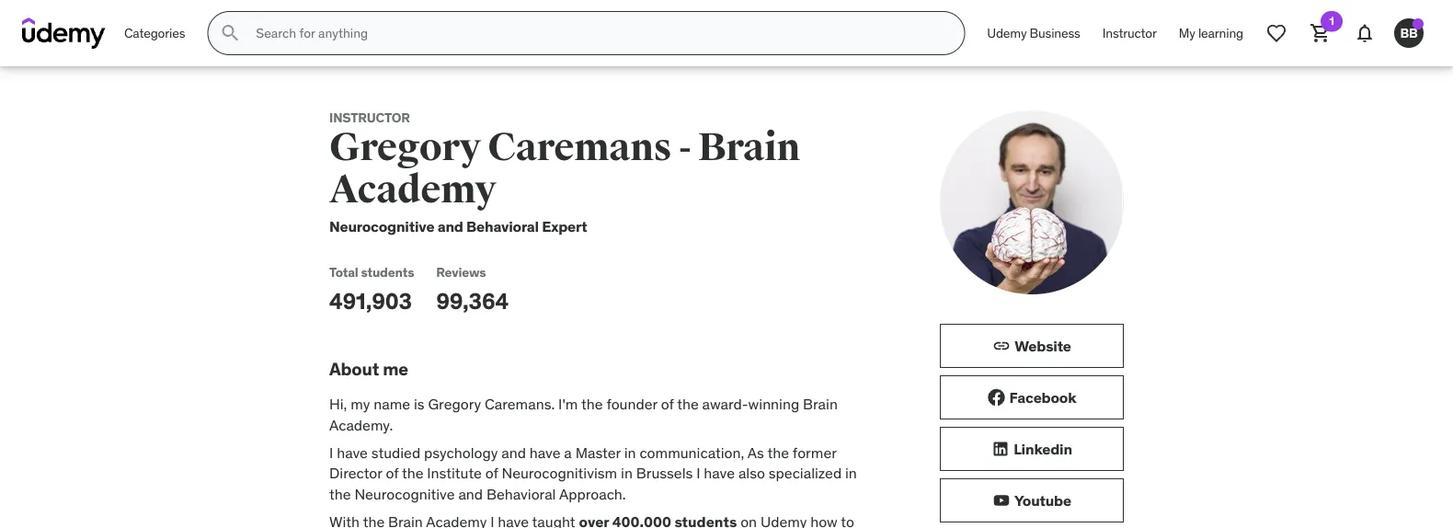 Task type: locate. For each thing, give the bounding box(es) containing it.
academy.
[[329, 415, 393, 434]]

1 link
[[1299, 11, 1343, 55]]

behavioral
[[467, 217, 539, 236], [487, 484, 556, 503]]

linkedin link
[[940, 427, 1124, 471]]

gregory
[[329, 123, 481, 171], [428, 395, 481, 414]]

of
[[661, 395, 674, 414], [386, 464, 399, 483], [486, 464, 498, 483]]

0 vertical spatial small image
[[993, 337, 1011, 355]]

and
[[438, 217, 464, 236], [502, 443, 526, 462], [459, 484, 483, 503]]

2 vertical spatial and
[[459, 484, 483, 503]]

1 horizontal spatial have
[[530, 443, 561, 462]]

0 vertical spatial behavioral
[[467, 217, 539, 236]]

students
[[361, 264, 414, 281]]

small image left facebook
[[988, 388, 1006, 407]]

instructor left the my at top
[[1103, 25, 1157, 41]]

1 vertical spatial instructor
[[329, 110, 410, 126]]

academy
[[329, 165, 496, 213]]

have left also
[[704, 464, 735, 483]]

neurocognitivism
[[502, 464, 618, 483]]

1 horizontal spatial instructor
[[1103, 25, 1157, 41]]

small image for youtube
[[993, 491, 1011, 510]]

linkedin
[[1014, 439, 1073, 458]]

the right the 'as'
[[768, 443, 790, 462]]

Search for anything text field
[[252, 17, 943, 49]]

1 vertical spatial brain
[[803, 395, 838, 414]]

have
[[337, 443, 368, 462], [530, 443, 561, 462], [704, 464, 735, 483]]

the down studied
[[402, 464, 424, 483]]

total
[[329, 264, 358, 281]]

udemy image
[[22, 17, 106, 49]]

have left a
[[530, 443, 561, 462]]

neurocognitive down studied
[[355, 484, 455, 503]]

reviews
[[436, 264, 486, 281]]

i
[[329, 443, 333, 462], [697, 464, 701, 483]]

neurocognitive inside hi, my name is gregory caremans. i'm the founder of the award-winning brain academy. i have studied psychology and have a master in communication, as the former director of the institute of neurocognitivism in brussels i have also specialized in the neurocognitive and behavioral approach.
[[355, 484, 455, 503]]

1 horizontal spatial i
[[697, 464, 701, 483]]

neurocognitive inside the instructor gregory caremans - brain academy neurocognitive and behavioral expert
[[329, 217, 435, 236]]

1 vertical spatial i
[[697, 464, 701, 483]]

neurocognitive up students
[[329, 217, 435, 236]]

gregory inside the instructor gregory caremans - brain academy neurocognitive and behavioral expert
[[329, 123, 481, 171]]

founder
[[607, 395, 658, 414]]

brain right winning
[[803, 395, 838, 414]]

of down psychology
[[486, 464, 498, 483]]

business
[[1030, 25, 1081, 41]]

brain
[[698, 123, 800, 171], [803, 395, 838, 414]]

approach.
[[559, 484, 626, 503]]

neurocognitive
[[329, 217, 435, 236], [355, 484, 455, 503]]

small image inside facebook link
[[988, 388, 1006, 407]]

of right founder at the bottom of the page
[[661, 395, 674, 414]]

small image left youtube
[[993, 491, 1011, 510]]

small image
[[993, 337, 1011, 355], [988, 388, 1006, 407], [993, 491, 1011, 510]]

and up "neurocognitivism"
[[502, 443, 526, 462]]

director
[[329, 464, 382, 483]]

of down studied
[[386, 464, 399, 483]]

udemy business link
[[977, 11, 1092, 55]]

and down institute
[[459, 484, 483, 503]]

1 horizontal spatial of
[[486, 464, 498, 483]]

categories button
[[113, 11, 196, 55]]

1 vertical spatial small image
[[988, 388, 1006, 407]]

0 vertical spatial i
[[329, 443, 333, 462]]

about
[[329, 358, 379, 380]]

-
[[679, 123, 691, 171]]

small image left website
[[993, 337, 1011, 355]]

bb
[[1401, 24, 1419, 41]]

udemy
[[988, 25, 1027, 41]]

a
[[564, 443, 572, 462]]

491,903
[[329, 287, 412, 315]]

i up director
[[329, 443, 333, 462]]

i down communication,
[[697, 464, 701, 483]]

communication,
[[640, 443, 745, 462]]

in left brussels
[[621, 464, 633, 483]]

behavioral up reviews
[[467, 217, 539, 236]]

0 vertical spatial instructor
[[1103, 25, 1157, 41]]

gregory inside hi, my name is gregory caremans. i'm the founder of the award-winning brain academy. i have studied psychology and have a master in communication, as the former director of the institute of neurocognitivism in brussels i have also specialized in the neurocognitive and behavioral approach.
[[428, 395, 481, 414]]

in
[[624, 443, 636, 462], [621, 464, 633, 483], [846, 464, 857, 483]]

instructor up academy
[[329, 110, 410, 126]]

1 horizontal spatial brain
[[803, 395, 838, 414]]

institute
[[427, 464, 482, 483]]

behavioral down "neurocognitivism"
[[487, 484, 556, 503]]

0 vertical spatial and
[[438, 217, 464, 236]]

brain right -
[[698, 123, 800, 171]]

psychology
[[424, 443, 498, 462]]

facebook
[[1010, 388, 1077, 407]]

small image inside the website link
[[993, 337, 1011, 355]]

instructor inside the instructor gregory caremans - brain academy neurocognitive and behavioral expert
[[329, 110, 410, 126]]

instructor
[[1103, 25, 1157, 41], [329, 110, 410, 126]]

expert
[[542, 217, 587, 236]]

0 vertical spatial neurocognitive
[[329, 217, 435, 236]]

categories
[[124, 25, 185, 41]]

0 vertical spatial brain
[[698, 123, 800, 171]]

2 vertical spatial small image
[[993, 491, 1011, 510]]

small image inside youtube link
[[993, 491, 1011, 510]]

caremans
[[488, 123, 672, 171]]

0 horizontal spatial brain
[[698, 123, 800, 171]]

0 horizontal spatial have
[[337, 443, 368, 462]]

behavioral inside hi, my name is gregory caremans. i'm the founder of the award-winning brain academy. i have studied psychology and have a master in communication, as the former director of the institute of neurocognitivism in brussels i have also specialized in the neurocognitive and behavioral approach.
[[487, 484, 556, 503]]

1 vertical spatial behavioral
[[487, 484, 556, 503]]

caremans. i'm
[[485, 395, 578, 414]]

notifications image
[[1355, 22, 1377, 44]]

submit search image
[[219, 22, 241, 44]]

winning
[[749, 395, 800, 414]]

my learning
[[1179, 25, 1244, 41]]

1 vertical spatial gregory
[[428, 395, 481, 414]]

the
[[582, 395, 603, 414], [677, 395, 699, 414], [768, 443, 790, 462], [402, 464, 424, 483], [329, 484, 351, 503]]

and up reviews
[[438, 217, 464, 236]]

have up director
[[337, 443, 368, 462]]

small image for website
[[993, 337, 1011, 355]]

0 horizontal spatial instructor
[[329, 110, 410, 126]]

in right specialized on the bottom right of the page
[[846, 464, 857, 483]]

studied
[[371, 443, 421, 462]]

1 vertical spatial neurocognitive
[[355, 484, 455, 503]]

0 vertical spatial gregory
[[329, 123, 481, 171]]



Task type: describe. For each thing, give the bounding box(es) containing it.
website link
[[940, 324, 1124, 368]]

learning
[[1199, 25, 1244, 41]]

as
[[748, 443, 765, 462]]

wishlist image
[[1266, 22, 1288, 44]]

about me
[[329, 358, 408, 380]]

brain inside the instructor gregory caremans - brain academy neurocognitive and behavioral expert
[[698, 123, 800, 171]]

reviews 99,364
[[436, 264, 509, 315]]

instructor link
[[1092, 11, 1168, 55]]

hi,
[[329, 395, 347, 414]]

small image for facebook
[[988, 388, 1006, 407]]

1 vertical spatial and
[[502, 443, 526, 462]]

behavioral inside the instructor gregory caremans - brain academy neurocognitive and behavioral expert
[[467, 217, 539, 236]]

also
[[739, 464, 766, 483]]

the left founder at the bottom of the page
[[582, 395, 603, 414]]

hi, my name is gregory caremans. i'm the founder of the award-winning brain academy. i have studied psychology and have a master in communication, as the former director of the institute of neurocognitivism in brussels i have also specialized in the neurocognitive and behavioral approach.
[[329, 395, 857, 503]]

udemy business
[[988, 25, 1081, 41]]

specialized
[[769, 464, 842, 483]]

instructor for instructor
[[1103, 25, 1157, 41]]

in right master
[[624, 443, 636, 462]]

former
[[793, 443, 837, 462]]

facebook link
[[940, 375, 1124, 420]]

website
[[1015, 336, 1072, 355]]

master
[[576, 443, 621, 462]]

youtube link
[[940, 478, 1124, 523]]

1
[[1330, 14, 1335, 28]]

my learning link
[[1168, 11, 1255, 55]]

my
[[1179, 25, 1196, 41]]

shopping cart with 1 item image
[[1310, 22, 1332, 44]]

is
[[414, 395, 425, 414]]

award-
[[703, 395, 749, 414]]

instructor for instructor gregory caremans - brain academy neurocognitive and behavioral expert
[[329, 110, 410, 126]]

and inside the instructor gregory caremans - brain academy neurocognitive and behavioral expert
[[438, 217, 464, 236]]

2 horizontal spatial have
[[704, 464, 735, 483]]

total students 491,903
[[329, 264, 414, 315]]

instructor gregory caremans - brain academy neurocognitive and behavioral expert
[[329, 110, 800, 236]]

small image
[[992, 440, 1011, 458]]

name
[[374, 395, 410, 414]]

gregory caremans - brain academy image
[[940, 110, 1124, 294]]

0 horizontal spatial of
[[386, 464, 399, 483]]

2 horizontal spatial of
[[661, 395, 674, 414]]

brain inside hi, my name is gregory caremans. i'm the founder of the award-winning brain academy. i have studied psychology and have a master in communication, as the former director of the institute of neurocognitivism in brussels i have also specialized in the neurocognitive and behavioral approach.
[[803, 395, 838, 414]]

me
[[383, 358, 408, 380]]

the left award-
[[677, 395, 699, 414]]

0 horizontal spatial i
[[329, 443, 333, 462]]

brussels
[[637, 464, 693, 483]]

my
[[351, 395, 370, 414]]

the down director
[[329, 484, 351, 503]]

youtube
[[1015, 491, 1072, 510]]

you have alerts image
[[1413, 18, 1424, 29]]

99,364
[[436, 287, 509, 315]]

bb link
[[1388, 11, 1432, 55]]



Task type: vqa. For each thing, say whether or not it's contained in the screenshot.
the leftmost Brain
yes



